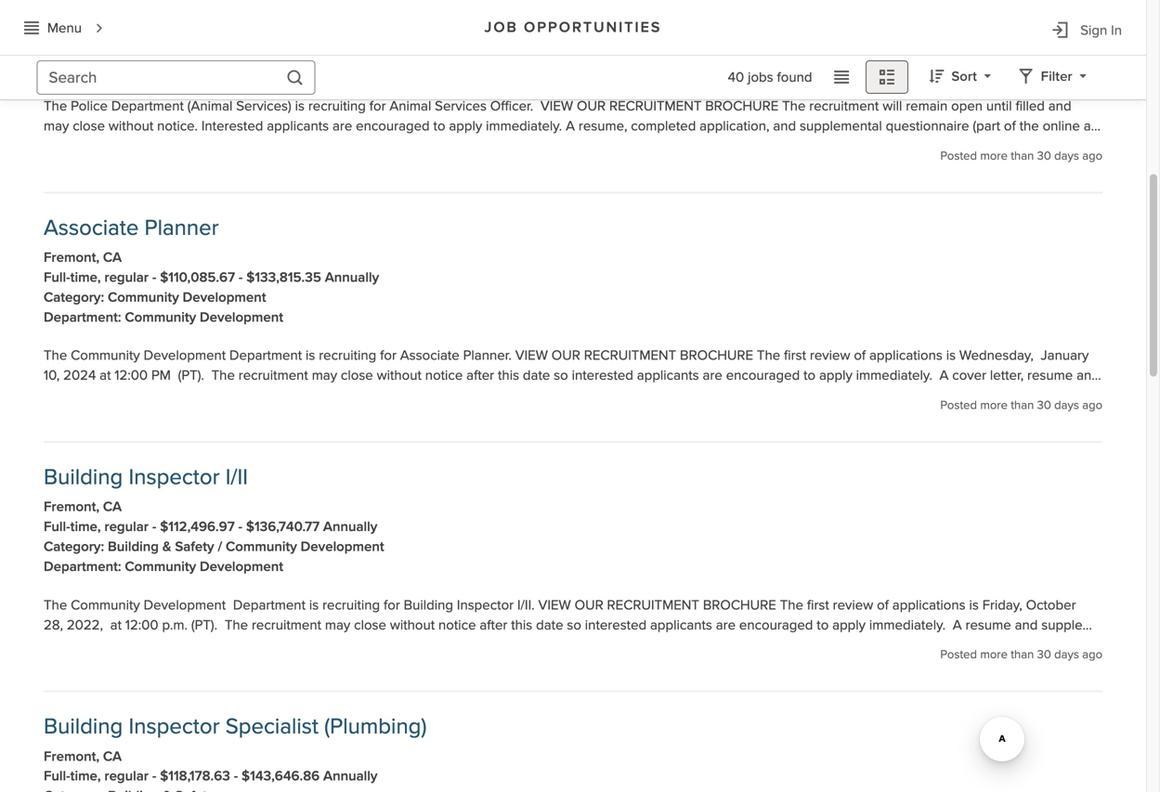 Task type: describe. For each thing, give the bounding box(es) containing it.
filter link
[[1010, 60, 1095, 94]]

40 jobs found
[[728, 69, 812, 86]]

1 vertical spatial department
[[230, 347, 302, 364]]

fremont, inside associate planner fremont, ca full-time, regular - $110,085.67 - $133,815.35 annually category: community development department: community development
[[44, 249, 99, 266]]

regular inside building inspector i/ii fremont, ca full-time, regular - $112,496.97 - $136,740.77 annually category: building & safety / community development department: community development
[[104, 518, 149, 536]]

xs image
[[24, 20, 39, 35]]

40
[[728, 69, 744, 86]]

full- inside full-time, regular category: animal services department: police
[[44, 19, 70, 36]]

the community development  department  is recruiting for building inspector i/ii. view our recruitment brochure the first review of applications is  friday, october
[[44, 597, 1076, 614]]

than for building inspector i/ii
[[1011, 648, 1034, 662]]

fremont, ca full-time, regular - $118,178.63 - $143,646.86 annually
[[44, 748, 378, 785]]

regular inside fremont, ca full-time, regular - $118,178.63 - $143,646.86 annually
[[104, 768, 149, 785]]

view for building inspector i/ii
[[538, 597, 571, 614]]

fremont, inside fremont, ca full-time, regular - $118,178.63 - $143,646.86 annually
[[44, 748, 99, 765]]

is down $133,815.35
[[306, 347, 315, 364]]

filter
[[1041, 68, 1073, 85]]

building inspector i/ii fremont, ca full-time, regular - $112,496.97 - $136,740.77 annually category: building & safety / community development department: community development
[[44, 464, 384, 575]]

more for building inspector i/ii
[[980, 648, 1008, 662]]

is down $136,740.77
[[309, 597, 319, 614]]

annually inside fremont, ca full-time, regular - $118,178.63 - $143,646.86 annually
[[323, 768, 378, 785]]

time, inside associate planner fremont, ca full-time, regular - $110,085.67 - $133,815.35 annually category: community development department: community development
[[70, 269, 101, 286]]

category: inside associate planner fremont, ca full-time, regular - $110,085.67 - $133,815.35 annually category: community development department: community development
[[44, 289, 104, 306]]

1 vertical spatial for
[[380, 347, 397, 364]]

our for building inspector i/ii
[[575, 597, 604, 614]]

ago for building inspector i/ii
[[1083, 648, 1103, 662]]

full- inside associate planner fremont, ca full-time, regular - $110,085.67 - $133,815.35 annually category: community development department: community development
[[44, 269, 70, 286]]

caret down image
[[985, 71, 991, 82]]

sign in button
[[1040, 6, 1133, 49]]

1 vertical spatial recruiting
[[319, 347, 377, 364]]

remain
[[906, 98, 948, 115]]

ago for associate planner
[[1083, 398, 1103, 412]]

0 vertical spatial our
[[577, 98, 606, 115]]

building inspector i/ii link
[[44, 464, 248, 491]]

than for associate planner
[[1011, 398, 1034, 412]]

our for associate planner
[[552, 347, 581, 364]]

0 vertical spatial view
[[541, 98, 573, 115]]

2 vertical spatial recruiting
[[322, 597, 380, 614]]

caret down image
[[1080, 71, 1087, 82]]

menu link
[[14, 11, 112, 45]]

i/ii.
[[517, 597, 535, 614]]

sign in
[[1081, 22, 1122, 39]]

regular inside full-time, regular category: animal services department: police
[[104, 19, 149, 36]]

wednesday,
[[960, 347, 1034, 364]]

first for associate planner
[[784, 347, 806, 364]]

- left $112,496.97
[[152, 518, 156, 536]]

time, inside full-time, regular category: animal services department: police
[[70, 19, 101, 36]]

days for building inspector i/ii
[[1055, 648, 1079, 662]]

services inside full-time, regular category: animal services department: police
[[154, 39, 207, 56]]

Search by keyword. When autocomplete results are available use up and down arrows to select an item. text field
[[37, 60, 315, 95]]

is right services)
[[295, 98, 305, 115]]

associate planner link
[[44, 214, 219, 241]]

inspector for (plumbing)
[[129, 714, 220, 741]]

department: inside building inspector i/ii fremont, ca full-time, regular - $112,496.97 - $136,740.77 annually category: building & safety / community development department: community development
[[44, 558, 121, 575]]

associate inside associate planner fremont, ca full-time, regular - $110,085.67 - $133,815.35 annually category: community development department: community development
[[44, 214, 139, 241]]

sort
[[952, 68, 977, 85]]

1 more from the top
[[980, 148, 1008, 163]]

sign
[[1081, 22, 1108, 39]]

and
[[1049, 98, 1072, 115]]

specialist
[[225, 714, 319, 741]]

$112,496.97
[[160, 518, 235, 536]]

1 than from the top
[[1011, 148, 1034, 163]]

(plumbing)
[[324, 714, 427, 741]]

$118,178.63
[[160, 768, 230, 785]]

posted for associate planner
[[941, 398, 977, 412]]

time, inside fremont, ca full-time, regular - $118,178.63 - $143,646.86 annually
[[70, 768, 101, 785]]

recruitment for building inspector i/ii
[[607, 597, 700, 614]]

filled
[[1016, 98, 1045, 115]]

recruitment
[[809, 98, 879, 115]]

/
[[218, 538, 222, 556]]

animal inside full-time, regular category: animal services department: police
[[108, 39, 151, 56]]

0 vertical spatial department
[[111, 98, 184, 115]]

$133,815.35
[[246, 269, 321, 286]]

regular inside associate planner fremont, ca full-time, regular - $110,085.67 - $133,815.35 annually category: community development department: community development
[[104, 269, 149, 286]]

1 30 from the top
[[1037, 148, 1052, 163]]

30 for associate planner
[[1037, 398, 1052, 412]]

will
[[883, 98, 902, 115]]

associate planner fremont, ca full-time, regular - $110,085.67 - $133,815.35 annually category: community development department: community development
[[44, 214, 379, 326]]

time, inside building inspector i/ii fremont, ca full-time, regular - $112,496.97 - $136,740.77 annually category: building & safety / community development department: community development
[[70, 518, 101, 536]]



Task type: locate. For each thing, give the bounding box(es) containing it.
0 vertical spatial days
[[1055, 148, 1079, 163]]

friday,
[[983, 597, 1023, 614]]

applications for building inspector i/ii
[[893, 597, 966, 614]]

0 vertical spatial brochure
[[705, 98, 779, 115]]

3 ago from the top
[[1083, 648, 1103, 662]]

0 vertical spatial 30
[[1037, 148, 1052, 163]]

3 ca from the top
[[103, 748, 122, 765]]

associate left the 'planner'
[[44, 214, 139, 241]]

inspector inside building inspector i/ii fremont, ca full-time, regular - $112,496.97 - $136,740.77 annually category: building & safety / community development department: community development
[[129, 464, 220, 491]]

review for building inspector i/ii
[[833, 597, 874, 614]]

more down friday,
[[980, 648, 1008, 662]]

- left $136,740.77
[[238, 518, 243, 536]]

2 vertical spatial posted
[[941, 648, 977, 662]]

jobs
[[748, 69, 774, 86]]

view for associate planner
[[515, 347, 548, 364]]

0 horizontal spatial police
[[71, 98, 108, 115]]

0 vertical spatial services
[[154, 39, 207, 56]]

2 vertical spatial inspector
[[129, 714, 220, 741]]

- left $133,815.35
[[239, 269, 243, 286]]

services)
[[236, 98, 291, 115]]

inspector up $118,178.63
[[129, 714, 220, 741]]

1 days from the top
[[1055, 148, 1079, 163]]

4 full- from the top
[[44, 768, 70, 785]]

than down wednesday,
[[1011, 398, 1034, 412]]

fremont,
[[44, 249, 99, 266], [44, 499, 99, 516], [44, 748, 99, 765]]

1 horizontal spatial associate
[[400, 347, 460, 364]]

1 vertical spatial brochure
[[680, 347, 754, 364]]

4 regular from the top
[[104, 768, 149, 785]]

recruitment for associate planner
[[584, 347, 677, 364]]

1 horizontal spatial police
[[125, 59, 163, 76]]

open
[[951, 98, 983, 115]]

job opportunities
[[485, 19, 662, 36]]

3 regular from the top
[[104, 518, 149, 536]]

category:
[[44, 39, 104, 56], [44, 289, 104, 306], [44, 538, 104, 556]]

2 vertical spatial posted more than 30 days ago
[[941, 648, 1103, 662]]

the
[[44, 98, 67, 115], [782, 98, 806, 115], [44, 347, 67, 364], [757, 347, 781, 364], [44, 597, 67, 614], [780, 597, 804, 614]]

regular right menu
[[104, 19, 149, 36]]

1 vertical spatial applications
[[893, 597, 966, 614]]

3 30 from the top
[[1037, 648, 1052, 662]]

services
[[154, 39, 207, 56], [435, 98, 487, 115]]

category: inside building inspector i/ii fremont, ca full-time, regular - $112,496.97 - $136,740.77 annually category: building & safety / community development department: community development
[[44, 538, 104, 556]]

0 vertical spatial department:
[[44, 59, 121, 76]]

- left the $110,085.67
[[152, 269, 156, 286]]

in
[[1111, 22, 1122, 39]]

is
[[295, 98, 305, 115], [306, 347, 315, 364], [946, 347, 956, 364], [309, 597, 319, 614], [969, 597, 979, 614]]

1 vertical spatial of
[[877, 597, 889, 614]]

0 vertical spatial more
[[980, 148, 1008, 163]]

1 vertical spatial category:
[[44, 289, 104, 306]]

2 ca from the top
[[103, 499, 122, 516]]

inspector for fremont,
[[129, 464, 220, 491]]

fremont, inside building inspector i/ii fremont, ca full-time, regular - $112,496.97 - $136,740.77 annually category: building & safety / community development department: community development
[[44, 499, 99, 516]]

header element
[[0, 0, 1146, 55]]

inspector left i/ii.
[[457, 597, 514, 614]]

1 department: from the top
[[44, 59, 121, 76]]

1 category: from the top
[[44, 39, 104, 56]]

applications
[[870, 347, 943, 364], [893, 597, 966, 614]]

applications for associate planner
[[870, 347, 943, 364]]

days
[[1055, 148, 1079, 163], [1055, 398, 1079, 412], [1055, 648, 1079, 662]]

recruitment
[[609, 98, 702, 115], [584, 347, 677, 364], [607, 597, 700, 614]]

1 posted more than 30 days ago from the top
[[941, 148, 1103, 163]]

2 vertical spatial ago
[[1083, 648, 1103, 662]]

3 fremont, from the top
[[44, 748, 99, 765]]

3 department: from the top
[[44, 558, 121, 575]]

0 vertical spatial recruitment
[[609, 98, 702, 115]]

2 regular from the top
[[104, 269, 149, 286]]

more down until
[[980, 148, 1008, 163]]

2 vertical spatial for
[[384, 597, 400, 614]]

1 vertical spatial animal
[[390, 98, 431, 115]]

than
[[1011, 148, 1034, 163], [1011, 398, 1034, 412], [1011, 648, 1034, 662]]

3 time, from the top
[[70, 518, 101, 536]]

view down job opportunities
[[541, 98, 573, 115]]

2 vertical spatial more
[[980, 648, 1008, 662]]

0 vertical spatial category:
[[44, 39, 104, 56]]

department: inside full-time, regular category: animal services department: police
[[44, 59, 121, 76]]

police inside full-time, regular category: animal services department: police
[[125, 59, 163, 76]]

0 vertical spatial recruiting
[[308, 98, 366, 115]]

ca inside fremont, ca full-time, regular - $118,178.63 - $143,646.86 annually
[[103, 748, 122, 765]]

1 regular from the top
[[104, 19, 149, 36]]

1 vertical spatial posted more than 30 days ago
[[941, 398, 1103, 412]]

october
[[1026, 597, 1076, 614]]

annually right $133,815.35
[[325, 269, 379, 286]]

inspector
[[129, 464, 220, 491], [457, 597, 514, 614], [129, 714, 220, 741]]

2 ago from the top
[[1083, 398, 1103, 412]]

annually inside associate planner fremont, ca full-time, regular - $110,085.67 - $133,815.35 annually category: community development department: community development
[[325, 269, 379, 286]]

associate
[[44, 214, 139, 241], [400, 347, 460, 364]]

1 horizontal spatial of
[[877, 597, 889, 614]]

1 vertical spatial recruitment
[[584, 347, 677, 364]]

brochure
[[705, 98, 779, 115], [680, 347, 754, 364], [703, 597, 777, 614]]

0 horizontal spatial associate
[[44, 214, 139, 241]]

0 vertical spatial for
[[370, 98, 386, 115]]

associate left planner.
[[400, 347, 460, 364]]

3 full- from the top
[[44, 518, 70, 536]]

full-time, regular category: animal services department: police
[[44, 19, 207, 76]]

posted for building inspector i/ii
[[941, 648, 977, 662]]

1 vertical spatial annually
[[323, 518, 377, 536]]

3 than from the top
[[1011, 648, 1034, 662]]

1 vertical spatial associate
[[400, 347, 460, 364]]

1 vertical spatial 30
[[1037, 398, 1052, 412]]

1 vertical spatial ago
[[1083, 398, 1103, 412]]

brochure for associate planner
[[680, 347, 754, 364]]

4 time, from the top
[[70, 768, 101, 785]]

1 vertical spatial days
[[1055, 398, 1079, 412]]

posted more than 30 days ago for associate planner
[[941, 398, 1103, 412]]

1 vertical spatial first
[[807, 597, 829, 614]]

of for associate planner
[[854, 347, 866, 364]]

1 vertical spatial ca
[[103, 499, 122, 516]]

view right planner.
[[515, 347, 548, 364]]

ago
[[1083, 148, 1103, 163], [1083, 398, 1103, 412], [1083, 648, 1103, 662]]

review for associate planner
[[810, 347, 851, 364]]

recruiting
[[308, 98, 366, 115], [319, 347, 377, 364], [322, 597, 380, 614]]

planner
[[144, 214, 219, 241]]

ca
[[103, 249, 122, 266], [103, 499, 122, 516], [103, 748, 122, 765]]

department down $133,815.35
[[230, 347, 302, 364]]

full- inside building inspector i/ii fremont, ca full-time, regular - $112,496.97 - $136,740.77 annually category: building & safety / community development department: community development
[[44, 518, 70, 536]]

the community development department is recruiting for associate planner. view our recruitment brochure the first review of applications is  wednesday,  january
[[44, 347, 1089, 364]]

1 vertical spatial more
[[980, 398, 1008, 412]]

1 horizontal spatial department
[[230, 347, 302, 364]]

services down job
[[435, 98, 487, 115]]

1 vertical spatial department:
[[44, 309, 121, 326]]

3 posted from the top
[[941, 648, 977, 662]]

2 days from the top
[[1055, 398, 1079, 412]]

full-
[[44, 19, 70, 36], [44, 269, 70, 286], [44, 518, 70, 536], [44, 768, 70, 785]]

2 vertical spatial days
[[1055, 648, 1079, 662]]

0 vertical spatial first
[[784, 347, 806, 364]]

posted more than 30 days ago down filled
[[941, 148, 1103, 163]]

i/ii
[[225, 464, 248, 491]]

0 vertical spatial review
[[810, 347, 851, 364]]

3 more from the top
[[980, 648, 1008, 662]]

community
[[108, 289, 179, 306], [125, 309, 196, 326], [71, 347, 140, 364], [226, 538, 297, 556], [125, 558, 196, 575], [71, 597, 140, 614]]

-
[[152, 269, 156, 286], [239, 269, 243, 286], [152, 518, 156, 536], [238, 518, 243, 536], [152, 768, 156, 785], [234, 768, 238, 785]]

the police department (animal services) is recruiting for animal services officer.  view our recruitment brochure the recruitment will remain open until filled and
[[44, 98, 1072, 115]]

- left $118,178.63
[[152, 768, 156, 785]]

2 vertical spatial 30
[[1037, 648, 1052, 662]]

posted more than 30 days ago
[[941, 148, 1103, 163], [941, 398, 1103, 412], [941, 648, 1103, 662]]

annually inside building inspector i/ii fremont, ca full-time, regular - $112,496.97 - $136,740.77 annually category: building & safety / community development department: community development
[[323, 518, 377, 536]]

&
[[162, 538, 171, 556]]

0 vertical spatial associate
[[44, 214, 139, 241]]

2 full- from the top
[[44, 269, 70, 286]]

30 for building inspector i/ii
[[1037, 648, 1052, 662]]

2 vertical spatial view
[[538, 597, 571, 614]]

0 vertical spatial inspector
[[129, 464, 220, 491]]

animal
[[108, 39, 151, 56], [390, 98, 431, 115]]

for
[[370, 98, 386, 115], [380, 347, 397, 364], [384, 597, 400, 614]]

0 vertical spatial ago
[[1083, 148, 1103, 163]]

time,
[[70, 19, 101, 36], [70, 269, 101, 286], [70, 518, 101, 536], [70, 768, 101, 785]]

building
[[44, 464, 123, 491], [108, 538, 159, 556], [404, 597, 453, 614], [44, 714, 123, 741]]

posted more than 30 days ago down friday,
[[941, 648, 1103, 662]]

first
[[784, 347, 806, 364], [807, 597, 829, 614]]

0 vertical spatial posted
[[941, 148, 977, 163]]

2 vertical spatial category:
[[44, 538, 104, 556]]

sort link
[[921, 60, 999, 94]]

1 horizontal spatial services
[[435, 98, 487, 115]]

2 vertical spatial fremont,
[[44, 748, 99, 765]]

2 category: from the top
[[44, 289, 104, 306]]

than down friday,
[[1011, 648, 1034, 662]]

our down opportunities
[[577, 98, 606, 115]]

2 time, from the top
[[70, 269, 101, 286]]

our right planner.
[[552, 347, 581, 364]]

applications left friday,
[[893, 597, 966, 614]]

department: inside associate planner fremont, ca full-time, regular - $110,085.67 - $133,815.35 annually category: community development department: community development
[[44, 309, 121, 326]]

2 fremont, from the top
[[44, 499, 99, 516]]

1 vertical spatial inspector
[[457, 597, 514, 614]]

posted more than 30 days ago for building inspector i/ii
[[941, 648, 1103, 662]]

of for building inspector i/ii
[[877, 597, 889, 614]]

$136,740.77
[[246, 518, 320, 536]]

our
[[577, 98, 606, 115], [552, 347, 581, 364], [575, 597, 604, 614]]

2 vertical spatial than
[[1011, 648, 1034, 662]]

full- inside fremont, ca full-time, regular - $118,178.63 - $143,646.86 annually
[[44, 768, 70, 785]]

review
[[810, 347, 851, 364], [833, 597, 874, 614]]

0 vertical spatial than
[[1011, 148, 1034, 163]]

2 more from the top
[[980, 398, 1008, 412]]

annually right $136,740.77
[[323, 518, 377, 536]]

2 vertical spatial annually
[[323, 768, 378, 785]]

more down wednesday,
[[980, 398, 1008, 412]]

posted more than 30 days ago down wednesday,
[[941, 398, 1103, 412]]

development
[[183, 289, 266, 306], [200, 309, 283, 326], [144, 347, 226, 364], [301, 538, 384, 556], [200, 558, 283, 575], [144, 597, 226, 614]]

services up the search by keyword. when autocomplete results are available use up and down arrows to select an item. 'text box'
[[154, 39, 207, 56]]

0 vertical spatial applications
[[870, 347, 943, 364]]

0 horizontal spatial animal
[[108, 39, 151, 56]]

of
[[854, 347, 866, 364], [877, 597, 889, 614]]

first for building inspector i/ii
[[807, 597, 829, 614]]

0 vertical spatial ca
[[103, 249, 122, 266]]

our right i/ii.
[[575, 597, 604, 614]]

30
[[1037, 148, 1052, 163], [1037, 398, 1052, 412], [1037, 648, 1052, 662]]

0 vertical spatial police
[[125, 59, 163, 76]]

brochure for building inspector i/ii
[[703, 597, 777, 614]]

1 horizontal spatial animal
[[390, 98, 431, 115]]

planner.
[[463, 347, 512, 364]]

view
[[541, 98, 573, 115], [515, 347, 548, 364], [538, 597, 571, 614]]

found
[[777, 69, 812, 86]]

ca inside associate planner fremont, ca full-time, regular - $110,085.67 - $133,815.35 annually category: community development department: community development
[[103, 249, 122, 266]]

0 vertical spatial animal
[[108, 39, 151, 56]]

more for associate planner
[[980, 398, 1008, 412]]

2 vertical spatial our
[[575, 597, 604, 614]]

regular left $118,178.63
[[104, 768, 149, 785]]

2 30 from the top
[[1037, 398, 1052, 412]]

chevron right image
[[91, 20, 108, 37]]

1 fremont, from the top
[[44, 249, 99, 266]]

1 vertical spatial fremont,
[[44, 499, 99, 516]]

2 vertical spatial department:
[[44, 558, 121, 575]]

posted
[[941, 148, 977, 163], [941, 398, 977, 412], [941, 648, 977, 662]]

0 horizontal spatial services
[[154, 39, 207, 56]]

more
[[980, 148, 1008, 163], [980, 398, 1008, 412], [980, 648, 1008, 662]]

2 posted from the top
[[941, 398, 977, 412]]

1 full- from the top
[[44, 19, 70, 36]]

1 vertical spatial police
[[71, 98, 108, 115]]

building inspector specialist (plumbing) link
[[44, 714, 427, 741]]

ca inside building inspector i/ii fremont, ca full-time, regular - $112,496.97 - $136,740.77 annually category: building & safety / community development department: community development
[[103, 499, 122, 516]]

2 vertical spatial ca
[[103, 748, 122, 765]]

than down filled
[[1011, 148, 1034, 163]]

is left wednesday,
[[946, 347, 956, 364]]

2 department: from the top
[[44, 309, 121, 326]]

days for associate planner
[[1055, 398, 1079, 412]]

0 horizontal spatial department
[[111, 98, 184, 115]]

1 vertical spatial review
[[833, 597, 874, 614]]

$143,646.86
[[242, 768, 320, 785]]

3 posted more than 30 days ago from the top
[[941, 648, 1103, 662]]

2 posted more than 30 days ago from the top
[[941, 398, 1103, 412]]

job
[[485, 19, 518, 36]]

safety
[[175, 538, 214, 556]]

0 horizontal spatial of
[[854, 347, 866, 364]]

2 vertical spatial brochure
[[703, 597, 777, 614]]

1 time, from the top
[[70, 19, 101, 36]]

applications left wednesday,
[[870, 347, 943, 364]]

1 posted from the top
[[941, 148, 977, 163]]

1 vertical spatial view
[[515, 347, 548, 364]]

police
[[125, 59, 163, 76], [71, 98, 108, 115]]

regular down "associate planner" link
[[104, 269, 149, 286]]

menu
[[47, 19, 82, 37]]

building inspector specialist (plumbing)
[[44, 714, 427, 741]]

3 category: from the top
[[44, 538, 104, 556]]

0 vertical spatial annually
[[325, 269, 379, 286]]

is left friday,
[[969, 597, 979, 614]]

2 vertical spatial recruitment
[[607, 597, 700, 614]]

department:
[[44, 59, 121, 76], [44, 309, 121, 326], [44, 558, 121, 575]]

1 ca from the top
[[103, 249, 122, 266]]

0 vertical spatial posted more than 30 days ago
[[941, 148, 1103, 163]]

opportunities
[[524, 19, 662, 36]]

category: inside full-time, regular category: animal services department: police
[[44, 39, 104, 56]]

2 than from the top
[[1011, 398, 1034, 412]]

0 vertical spatial of
[[854, 347, 866, 364]]

annually down (plumbing)
[[323, 768, 378, 785]]

view right i/ii.
[[538, 597, 571, 614]]

regular
[[104, 19, 149, 36], [104, 269, 149, 286], [104, 518, 149, 536], [104, 768, 149, 785]]

inspector up $112,496.97
[[129, 464, 220, 491]]

until
[[987, 98, 1012, 115]]

department
[[111, 98, 184, 115], [230, 347, 302, 364]]

department down the search by keyword. when autocomplete results are available use up and down arrows to select an item. 'text box'
[[111, 98, 184, 115]]

3 days from the top
[[1055, 648, 1079, 662]]

regular down building inspector i/ii link
[[104, 518, 149, 536]]

1 vertical spatial services
[[435, 98, 487, 115]]

1 vertical spatial than
[[1011, 398, 1034, 412]]

0 vertical spatial fremont,
[[44, 249, 99, 266]]

$110,085.67
[[160, 269, 235, 286]]

1 ago from the top
[[1083, 148, 1103, 163]]

1 vertical spatial our
[[552, 347, 581, 364]]

annually
[[325, 269, 379, 286], [323, 518, 377, 536], [323, 768, 378, 785]]

(animal
[[187, 98, 233, 115]]

- right $118,178.63
[[234, 768, 238, 785]]

1 vertical spatial posted
[[941, 398, 977, 412]]



